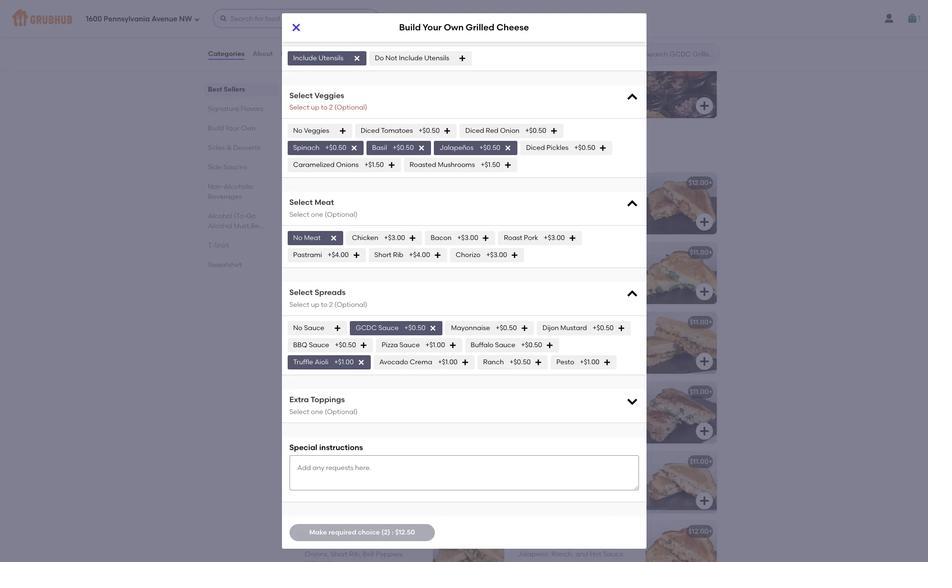 Task type: locate. For each thing, give the bounding box(es) containing it.
cheddar inside cheddar and blue cheese, buffalo crunch (diced carrot, celery, onion), ranch and hot sauce
[[305, 262, 334, 270]]

+$1.50 for caramelized onions
[[365, 161, 384, 169]]

+$0.50 up onion)
[[521, 341, 542, 350]]

caramelized up peppers, at the bottom of the page
[[366, 541, 407, 550]]

cheese, inside mozzarella cheese, roasted mushrooms, spinach, truffle herb aioli
[[553, 402, 580, 410]]

1 horizontal spatial jalapeno,
[[517, 551, 550, 559]]

swiss cheese, pastrami, sauekraut, mustard
[[305, 472, 418, 489]]

+$3.00 up chorizo
[[457, 234, 479, 242]]

1 horizontal spatial jack
[[587, 332, 603, 340]]

select spreads select up to 2 (optional)
[[289, 288, 367, 309]]

mozzarella inside mozzarella cheese, roasted mushrooms, spinach, truffle herb aioli
[[517, 402, 552, 410]]

2 for spreads
[[329, 301, 333, 309]]

celery, inside cheddar and pepper jack cheese, cajun crunch (bell pepper, celery, onion) remoulade
[[606, 342, 627, 350]]

0 horizontal spatial truffle
[[293, 359, 313, 367]]

build your own grilled cheese
[[399, 22, 529, 33]]

+$1.50 down patty at the right top of the page
[[481, 161, 500, 169]]

meat down caramelized onions
[[315, 198, 334, 207]]

pickles
[[547, 144, 569, 152]]

2 inside select veggies select up to 2 (optional)
[[329, 104, 333, 112]]

+$0.50 for diced red onion
[[525, 127, 547, 135]]

ranch down pastrami
[[305, 281, 325, 290]]

pizza melt image
[[646, 452, 717, 514]]

diced up 'chees,' on the bottom of the page
[[363, 332, 382, 340]]

2 down spreads
[[329, 301, 333, 309]]

1 horizontal spatial roasted
[[581, 402, 608, 410]]

diced tomatoes
[[361, 127, 413, 135]]

one for meat
[[311, 211, 323, 219]]

include utensils? select one (optional)
[[289, 18, 358, 39]]

0 horizontal spatial gcdc
[[305, 561, 326, 563]]

sweatshirt
[[208, 261, 242, 269]]

most
[[297, 45, 313, 53]]

+$0.50 up buffalo sauce
[[496, 324, 517, 332]]

pepper inside pepper jack cheese, bacon, diced jalapeno, ranch, and hot sauce
[[517, 541, 541, 550]]

(optional) down toppings
[[325, 408, 358, 416]]

flavors up build your own tab
[[241, 105, 263, 113]]

4 select from the top
[[289, 198, 313, 207]]

build your own
[[208, 124, 256, 133]]

1 vertical spatial truffle
[[517, 388, 538, 396]]

1 horizontal spatial pizza
[[517, 458, 535, 466]]

up down spreads
[[311, 301, 319, 309]]

0 vertical spatial own
[[444, 22, 464, 33]]

signature inside signature flavors tab
[[208, 105, 239, 113]]

bbq for bbq sauce
[[293, 341, 307, 350]]

+ for mozzarella, feta cheese, spinach, tomato, diced red onion
[[496, 388, 500, 396]]

sellers inside best sellers most ordered on grubhub
[[321, 32, 355, 44]]

1 vertical spatial cheese
[[534, 154, 555, 160]]

roast
[[504, 234, 523, 242]]

+$0.50 for gcdc sauce
[[405, 324, 426, 332]]

1 vertical spatial bacon
[[431, 234, 452, 242]]

svg image
[[220, 15, 227, 22], [459, 54, 467, 62], [699, 100, 710, 112], [339, 128, 347, 135], [444, 128, 451, 135], [550, 128, 558, 135], [505, 145, 512, 152], [504, 162, 512, 169], [699, 216, 710, 228], [330, 235, 338, 242], [482, 235, 490, 242], [569, 235, 577, 242], [353, 252, 360, 259], [511, 252, 519, 259], [334, 325, 342, 333], [521, 325, 529, 333], [618, 325, 626, 333], [449, 342, 457, 350], [546, 342, 554, 350], [699, 356, 710, 367], [358, 359, 365, 367], [604, 359, 611, 367], [626, 395, 639, 409], [699, 496, 710, 507]]

0 vertical spatial mustard
[[561, 324, 587, 332]]

0 vertical spatial flavors
[[241, 105, 263, 113]]

1 vertical spatial buffalo
[[393, 262, 416, 270]]

pepper inside cheddar and pepper jack cheese, cajun crunch (bell pepper, celery, onion) remoulade
[[562, 332, 586, 340]]

+$0.50 right pickles on the right
[[575, 144, 596, 152]]

your up do not include utensils
[[423, 22, 442, 33]]

mac right pork, on the bottom of the page
[[344, 342, 358, 350]]

no for select veggies
[[293, 127, 303, 135]]

roasted mushrooms
[[410, 161, 475, 169]]

sauce
[[355, 281, 375, 290], [304, 324, 324, 332], [379, 324, 399, 332], [309, 341, 329, 350], [400, 341, 420, 350], [495, 341, 516, 350], [305, 351, 325, 359], [603, 551, 624, 559], [327, 561, 348, 563]]

up inside select veggies select up to 2 (optional)
[[311, 104, 319, 112]]

0 vertical spatial caramelized
[[293, 161, 335, 169]]

Search GCDC Grilled Cheese Bar search field
[[645, 50, 717, 59]]

signature
[[208, 105, 239, 113], [297, 140, 346, 152], [344, 154, 371, 160]]

best inside best sellers most ordered on grubhub
[[297, 32, 319, 44]]

american inside american cheese, diced tomato, bacon
[[305, 192, 336, 200]]

cajun up onion)
[[517, 342, 537, 350]]

2 no from the top
[[293, 234, 303, 242]]

to down the "tomato"
[[321, 104, 328, 112]]

+
[[709, 179, 713, 187], [496, 249, 500, 257], [709, 249, 713, 257], [496, 319, 500, 327], [709, 319, 713, 327], [496, 388, 500, 396], [709, 388, 713, 396], [496, 458, 500, 466], [709, 458, 713, 466], [709, 528, 713, 536]]

mozzarella inside mozzarella cheese, spinach, basil, pesto
[[517, 262, 552, 270]]

caramelized down gcdc's
[[293, 161, 335, 169]]

+$0.50 up pepper,
[[593, 324, 614, 332]]

+$0.50
[[419, 127, 440, 135], [525, 127, 547, 135], [325, 144, 347, 152], [393, 144, 414, 152], [480, 144, 501, 152], [575, 144, 596, 152], [405, 324, 426, 332], [496, 324, 517, 332], [593, 324, 614, 332], [335, 341, 356, 350], [521, 341, 542, 350], [510, 359, 531, 367]]

diced down feta
[[333, 411, 352, 420]]

cheese, inside pepper jack cheese, bacon, diced jalapeno, ranch, and hot sauce
[[560, 541, 586, 550]]

select inside include utensils? select one (optional)
[[289, 31, 309, 39]]

mac
[[515, 154, 527, 160], [344, 342, 358, 350]]

and inside pepper jack cheese, bacon, diced jalapeno, ranch, and hot sauce
[[576, 551, 589, 559]]

hot inside cheddar and blue cheese, buffalo crunch (diced carrot, celery, onion), ranch and hot sauce
[[341, 281, 353, 290]]

2
[[329, 104, 333, 112], [329, 301, 333, 309]]

3 select from the top
[[289, 104, 309, 112]]

basil
[[372, 144, 387, 152]]

7 select from the top
[[289, 301, 309, 309]]

+$0.50 for spinach
[[325, 144, 347, 152]]

own inside tab
[[241, 124, 256, 133]]

herb inside mozzarella cheese, roasted mushrooms, spinach, truffle herb aioli
[[609, 411, 625, 420]]

0 horizontal spatial tomato,
[[305, 411, 331, 420]]

2 vertical spatial one
[[311, 408, 323, 416]]

0 horizontal spatial &
[[226, 144, 231, 152]]

best
[[297, 32, 319, 44], [208, 85, 222, 94]]

0 vertical spatial veggies
[[315, 91, 344, 100]]

bacon inside american cheese, diced tomato, bacon
[[305, 202, 325, 210]]

ranch down buffalo sauce
[[483, 359, 504, 367]]

1 vertical spatial build
[[208, 124, 224, 133]]

+$3.00 for bacon
[[457, 234, 479, 242]]

0 horizontal spatial pepper
[[517, 541, 541, 550]]

melt,
[[493, 154, 507, 160]]

+$3.00 down roast
[[486, 251, 507, 259]]

1 vertical spatial own
[[241, 124, 256, 133]]

1 to from the top
[[321, 104, 328, 112]]

jalapeno, inside pepper jack cheese, bacon, diced jalapeno, ranch, and hot sauce
[[517, 551, 550, 559]]

choice
[[358, 529, 380, 537]]

spinach, left basil,
[[581, 262, 609, 270]]

$11.00 for cheddar and blue cheese, buffalo crunch (diced carrot, celery, onion), ranch and hot sauce
[[477, 249, 496, 257]]

0 vertical spatial hot
[[341, 281, 353, 290]]

+$0.50 up famous in the left of the page
[[325, 144, 347, 152]]

0 vertical spatial your
[[423, 22, 442, 33]]

tomato, inside american cheese, diced tomato, bacon
[[386, 192, 413, 200]]

buffalo for buffalo sauce
[[471, 341, 494, 350]]

1 one from the top
[[311, 31, 323, 39]]

flavors inside tab
[[241, 105, 263, 113]]

sellers
[[321, 32, 355, 44], [224, 85, 245, 94]]

0 vertical spatial blue
[[330, 249, 344, 257]]

0 vertical spatial buffalo
[[305, 249, 328, 257]]

pork
[[524, 234, 538, 242]]

2 horizontal spatial buffalo
[[471, 341, 494, 350]]

1 +$4.00 from the left
[[328, 251, 349, 259]]

1 horizontal spatial your
[[423, 22, 442, 33]]

blue up carrot,
[[350, 262, 364, 270]]

mushrooms
[[438, 161, 475, 169]]

+$0.50 down buffalo sauce
[[510, 359, 531, 367]]

1 +$1.50 from the left
[[365, 161, 384, 169]]

buffalo blue image
[[433, 243, 504, 304]]

young american image
[[433, 173, 504, 234]]

8 select from the top
[[289, 408, 309, 416]]

1 vertical spatial 2
[[329, 301, 333, 309]]

1 horizontal spatial pepper
[[562, 332, 586, 340]]

buffalo up onion),
[[393, 262, 416, 270]]

2 vertical spatial buffalo
[[471, 341, 494, 350]]

3 one from the top
[[311, 408, 323, 416]]

bacon up the buffalo blue image
[[431, 234, 452, 242]]

1 vertical spatial flavors
[[348, 140, 384, 152]]

red down feta
[[353, 411, 366, 420]]

and right "ranch," at the bottom right of page
[[576, 551, 589, 559]]

sauce inside american cheese, caramelized onions, short rib, bell peppers, gcdc sauce
[[327, 561, 348, 563]]

0 horizontal spatial mustard
[[305, 481, 331, 489]]

(optional) down spreads
[[335, 301, 367, 309]]

1 button
[[907, 10, 921, 27]]

0 vertical spatial cajun
[[517, 319, 537, 327]]

roast pork
[[504, 234, 538, 242]]

0 horizontal spatial red
[[353, 411, 366, 420]]

cheese, inside mozzarella cheese, spinach, basil, pesto
[[553, 262, 580, 270]]

cheddar for cajun
[[517, 332, 546, 340]]

$12.00
[[689, 179, 709, 187], [476, 319, 496, 327], [689, 528, 709, 536]]

1 horizontal spatial ranch
[[483, 359, 504, 367]]

build your own tab
[[208, 123, 274, 133]]

1 vertical spatial jack
[[542, 541, 558, 550]]

ranch
[[305, 281, 325, 290], [483, 359, 504, 367]]

blue up (diced
[[330, 249, 344, 257]]

(optional) inside select meat select one (optional)
[[325, 211, 358, 219]]

one inside include utensils? select one (optional)
[[311, 31, 323, 39]]

2 to from the top
[[321, 301, 328, 309]]

1 vertical spatial grilled
[[434, 154, 452, 160]]

1 horizontal spatial crunch
[[538, 342, 562, 350]]

to down spreads
[[321, 301, 328, 309]]

short left rib at the left top of the page
[[375, 251, 392, 259]]

pesto down (bell
[[557, 359, 575, 367]]

pizza
[[382, 341, 398, 350], [517, 458, 535, 466]]

$11.00 + for mozzarella cheese, roasted mushrooms, spinach, truffle herb aioli
[[690, 388, 713, 396]]

diced down flavors: at the left top
[[366, 192, 385, 200]]

aioli inside mozzarella cheese, roasted mushrooms, spinach, truffle herb aioli
[[517, 421, 531, 429]]

mac right or
[[515, 154, 527, 160]]

+ for mozzarella cheese, spinach, basil, pesto
[[709, 249, 713, 257]]

jalapeno, up pizza sauce
[[384, 332, 416, 340]]

spinach, down 'avocado crema' on the left of page
[[386, 402, 414, 410]]

1 vertical spatial $12.00 +
[[476, 319, 500, 327]]

best sellers
[[208, 85, 245, 94]]

cheese, inside cheddar and pepper jack cheese, cajun crunch (bell pepper, celery, onion) remoulade
[[605, 332, 631, 340]]

+$1.00 down pork, on the bottom of the page
[[334, 359, 354, 367]]

grilled
[[466, 22, 495, 33], [434, 154, 452, 160]]

one for toppings
[[311, 408, 323, 416]]

1 horizontal spatial sellers
[[321, 32, 355, 44]]

2 select from the top
[[289, 91, 313, 100]]

(optional) inside include utensils? select one (optional)
[[325, 31, 358, 39]]

spinach, inside mozzarella cheese, roasted mushrooms, spinach, truffle herb aioli
[[558, 411, 586, 420]]

no up pastrami
[[293, 234, 303, 242]]

1 no from the top
[[293, 127, 303, 135]]

1 vertical spatial blue
[[350, 262, 364, 270]]

utensils down build your own grilled cheese
[[424, 54, 450, 62]]

2 vertical spatial no
[[293, 324, 303, 332]]

soup
[[333, 87, 349, 95]]

southwest image
[[646, 173, 717, 234]]

cajun
[[517, 319, 537, 327], [517, 342, 537, 350]]

+$1.00 right crema
[[438, 359, 458, 367]]

(optional) inside select veggies select up to 2 (optional)
[[335, 104, 367, 112]]

required
[[329, 529, 356, 537]]

sauce inside pepper jack cheese, bacon, diced jalapeno, ranch, and hot sauce
[[603, 551, 624, 559]]

1 vertical spatial celery,
[[606, 342, 627, 350]]

onion
[[500, 127, 520, 135], [367, 411, 387, 420]]

avocado crema
[[380, 359, 433, 367]]

own
[[444, 22, 464, 33], [241, 124, 256, 133]]

0 horizontal spatial cheese
[[497, 22, 529, 33]]

gcdc down onions,
[[305, 561, 326, 563]]

best inside tab
[[208, 85, 222, 94]]

truffle herb image
[[646, 382, 717, 444]]

tab
[[208, 211, 274, 231]]

$12.00 for bbq image
[[476, 319, 496, 327]]

diced up jalapeños
[[466, 127, 484, 135]]

mediterranean image
[[433, 382, 504, 444]]

$4.00
[[306, 98, 324, 107]]

mozzarella cheese, spinach, basil, pesto
[[517, 262, 628, 280]]

svg image
[[907, 13, 919, 24], [194, 16, 200, 22], [290, 22, 302, 33], [353, 54, 361, 62], [626, 91, 639, 104], [350, 145, 358, 152], [418, 145, 425, 152], [599, 145, 607, 152], [388, 162, 395, 169], [626, 198, 639, 211], [486, 216, 498, 228], [409, 235, 417, 242], [434, 252, 442, 259], [699, 286, 710, 298], [626, 288, 639, 301], [430, 325, 437, 333], [360, 342, 368, 350], [486, 356, 498, 367], [462, 359, 469, 367], [535, 359, 542, 367], [699, 426, 710, 437], [486, 496, 498, 507]]

meat inside select meat select one (optional)
[[315, 198, 334, 207]]

1 vertical spatial signature
[[297, 140, 346, 152]]

sweatshirt tab
[[208, 260, 274, 270]]

one inside the extra toppings select one (optional)
[[311, 408, 323, 416]]

0 vertical spatial ranch
[[305, 281, 325, 290]]

your for build your own
[[225, 124, 239, 133]]

2 mozzarella from the top
[[517, 402, 552, 410]]

red inside mozzarella, feta cheese, spinach, tomato, diced red onion
[[353, 411, 366, 420]]

tomato, inside mozzarella, feta cheese, spinach, tomato, diced red onion
[[305, 411, 331, 420]]

one up "ordered"
[[311, 31, 323, 39]]

1 2 from the top
[[329, 104, 333, 112]]

mozzarella for green
[[517, 262, 552, 270]]

celery, inside cheddar and blue cheese, buffalo crunch (diced carrot, celery, onion), ranch and hot sauce
[[376, 272, 396, 280]]

(optional) inside select spreads select up to 2 (optional)
[[335, 301, 367, 309]]

mac inside the cheddar cheese, diced jalapeno, pulled pork, mac and chees, bbq sauce
[[344, 342, 358, 350]]

$12.00 for southwest image
[[689, 179, 709, 187]]

3 no from the top
[[293, 324, 303, 332]]

(diced
[[330, 272, 351, 280]]

include inside include utensils? select one (optional)
[[289, 18, 317, 27]]

short left 'rib,'
[[331, 551, 348, 559]]

cheddar inside the cheddar cheese, diced jalapeno, pulled pork, mac and chees, bbq sauce
[[305, 332, 334, 340]]

1 vertical spatial gcdc
[[305, 561, 326, 563]]

mustard up (bell
[[561, 324, 587, 332]]

mustard down swiss
[[305, 481, 331, 489]]

own for build your own grilled cheese
[[444, 22, 464, 33]]

your up 'sides & desserts'
[[225, 124, 239, 133]]

mozzarella down green
[[517, 262, 552, 270]]

2 horizontal spatial truffle
[[588, 411, 608, 420]]

one down toppings
[[311, 408, 323, 416]]

tomato,
[[386, 192, 413, 200], [305, 411, 331, 420]]

american
[[305, 192, 336, 200], [305, 541, 336, 550]]

spinach
[[293, 144, 320, 152]]

cheese, inside the cheddar cheese, diced jalapeno, pulled pork, mac and chees, bbq sauce
[[335, 332, 361, 340]]

2 2 from the top
[[329, 301, 333, 309]]

jalapeno,
[[384, 332, 416, 340], [517, 551, 550, 559]]

bowl.
[[557, 154, 571, 160]]

cheddar up onion)
[[517, 332, 546, 340]]

best for best sellers most ordered on grubhub
[[297, 32, 319, 44]]

sellers for best sellers
[[224, 85, 245, 94]]

up for veggies
[[311, 104, 319, 112]]

basil,
[[611, 262, 628, 270]]

0 vertical spatial &
[[226, 144, 231, 152]]

one up no meat
[[311, 211, 323, 219]]

utensils
[[319, 54, 344, 62], [424, 54, 450, 62]]

mac inside signature flavors gcdc's famous signature flavors: available as a grilled cheese, patty melt, or mac & cheese bowl.
[[515, 154, 527, 160]]

+ for cheddar and blue cheese, buffalo crunch (diced carrot, celery, onion), ranch and hot sauce
[[496, 249, 500, 257]]

no meat
[[293, 234, 321, 242]]

+$0.50 up signature flavors gcdc's famous signature flavors: available as a grilled cheese, patty melt, or mac & cheese bowl.
[[419, 127, 440, 135]]

red up patty at the right top of the page
[[486, 127, 499, 135]]

2 +$4.00 from the left
[[409, 251, 430, 259]]

0 vertical spatial 2
[[329, 104, 333, 112]]

1 horizontal spatial buffalo
[[393, 262, 416, 270]]

0 vertical spatial red
[[486, 127, 499, 135]]

0 horizontal spatial pesto
[[517, 272, 535, 280]]

on
[[341, 45, 350, 53]]

1 horizontal spatial +$4.00
[[409, 251, 430, 259]]

sellers inside tab
[[224, 85, 245, 94]]

+$0.50 up diced pickles
[[525, 127, 547, 135]]

1 vertical spatial sellers
[[224, 85, 245, 94]]

2 +$1.50 from the left
[[481, 161, 500, 169]]

categories
[[208, 50, 245, 58]]

gcdc inside american cheese, caramelized onions, short rib, bell peppers, gcdc sauce
[[305, 561, 326, 563]]

2 inside select spreads select up to 2 (optional)
[[329, 301, 333, 309]]

one inside select meat select one (optional)
[[311, 211, 323, 219]]

+$0.50 for buffalo sauce
[[521, 341, 542, 350]]

select
[[289, 31, 309, 39], [289, 91, 313, 100], [289, 104, 309, 112], [289, 198, 313, 207], [289, 211, 309, 219], [289, 288, 313, 297], [289, 301, 309, 309], [289, 408, 309, 416]]

spinach, inside mozzarella cheese, spinach, basil, pesto
[[581, 262, 609, 270]]

0 horizontal spatial blue
[[330, 249, 344, 257]]

& down diced pickles
[[529, 154, 533, 160]]

0 horizontal spatial short
[[331, 551, 348, 559]]

cheese, inside mozzarella, feta cheese, spinach, tomato, diced red onion
[[358, 402, 385, 410]]

& inside signature flavors gcdc's famous signature flavors: available as a grilled cheese, patty melt, or mac & cheese bowl.
[[529, 154, 533, 160]]

diced inside mozzarella, feta cheese, spinach, tomato, diced red onion
[[333, 411, 352, 420]]

aioli down the pulled
[[315, 359, 329, 367]]

mayonnaise
[[451, 324, 490, 332]]

american inside american cheese, caramelized onions, short rib, bell peppers, gcdc sauce
[[305, 541, 336, 550]]

1 horizontal spatial aioli
[[517, 421, 531, 429]]

sauces
[[223, 163, 247, 171]]

signature flavors tab
[[208, 104, 274, 114]]

utensils down "ordered"
[[319, 54, 344, 62]]

0 horizontal spatial roasted
[[410, 161, 436, 169]]

best for best sellers
[[208, 85, 222, 94]]

and inside cheddar and pepper jack cheese, cajun crunch (bell pepper, celery, onion) remoulade
[[548, 332, 561, 340]]

2 one from the top
[[311, 211, 323, 219]]

t-shirt tab
[[208, 241, 274, 251]]

truffle inside mozzarella cheese, roasted mushrooms, spinach, truffle herb aioli
[[588, 411, 608, 420]]

+ for cheddar cheese, diced jalapeno, pulled pork, mac and chees, bbq sauce
[[496, 319, 500, 327]]

0 horizontal spatial grilled
[[434, 154, 452, 160]]

0 horizontal spatial herb
[[540, 388, 556, 396]]

+ for mozzarella cheese, roasted mushrooms, spinach, truffle herb aioli
[[709, 388, 713, 396]]

(optional) for include utensils?
[[325, 31, 358, 39]]

blue inside cheddar and blue cheese, buffalo crunch (diced carrot, celery, onion), ranch and hot sauce
[[350, 262, 364, 270]]

cheddar for crunch
[[305, 262, 334, 270]]

+$0.50 right the pulled
[[335, 341, 356, 350]]

flavors inside signature flavors gcdc's famous signature flavors: available as a grilled cheese, patty melt, or mac & cheese bowl.
[[348, 140, 384, 152]]

0 vertical spatial jack
[[587, 332, 603, 340]]

(optional) inside the extra toppings select one (optional)
[[325, 408, 358, 416]]

0 horizontal spatial flavors
[[241, 105, 263, 113]]

$11.00 + for mozzarella cheese, spinach, basil, pesto
[[690, 249, 713, 257]]

1 vertical spatial cajun
[[517, 342, 537, 350]]

0 vertical spatial build
[[399, 22, 421, 33]]

to inside select spreads select up to 2 (optional)
[[321, 301, 328, 309]]

reuben image
[[433, 452, 504, 514]]

crunch up spreads
[[305, 272, 329, 280]]

+$1.00
[[426, 341, 445, 350], [334, 359, 354, 367], [438, 359, 458, 367], [580, 359, 600, 367]]

tomato, down available
[[386, 192, 413, 200]]

onion inside mozzarella, feta cheese, spinach, tomato, diced red onion
[[367, 411, 387, 420]]

no up spinach
[[293, 127, 303, 135]]

0 vertical spatial jalapeno,
[[384, 332, 416, 340]]

mustard
[[561, 324, 587, 332], [305, 481, 331, 489]]

up inside select spreads select up to 2 (optional)
[[311, 301, 319, 309]]

0 vertical spatial to
[[321, 104, 328, 112]]

cheddar for pork,
[[305, 332, 334, 340]]

+$1.50
[[365, 161, 384, 169], [481, 161, 500, 169]]

diced red onion
[[466, 127, 520, 135]]

2 american from the top
[[305, 541, 336, 550]]

include down most
[[293, 54, 317, 62]]

signature down best sellers
[[208, 105, 239, 113]]

1 horizontal spatial bacon
[[431, 234, 452, 242]]

1 vertical spatial red
[[353, 411, 366, 420]]

cheese, inside american cheese, caramelized onions, short rib, bell peppers, gcdc sauce
[[338, 541, 364, 550]]

no
[[293, 127, 303, 135], [293, 234, 303, 242], [293, 324, 303, 332]]

0 vertical spatial signature
[[208, 105, 239, 113]]

0 vertical spatial pepper
[[562, 332, 586, 340]]

1 vertical spatial up
[[311, 301, 319, 309]]

1 horizontal spatial tomato,
[[386, 192, 413, 200]]

and left 'chees,' on the bottom of the page
[[359, 342, 372, 350]]

1 vertical spatial spinach,
[[386, 402, 414, 410]]

t-
[[208, 242, 214, 250]]

crunch
[[305, 272, 329, 280], [538, 342, 562, 350]]

+$0.50 up available
[[393, 144, 414, 152]]

green
[[517, 249, 537, 257]]

2 vertical spatial spinach,
[[558, 411, 586, 420]]

1 horizontal spatial own
[[444, 22, 464, 33]]

pizza for pizza melt
[[517, 458, 535, 466]]

american up onions,
[[305, 541, 336, 550]]

$12.00 +
[[689, 179, 713, 187], [476, 319, 500, 327], [689, 528, 713, 536]]

2 for veggies
[[329, 104, 333, 112]]

2 up from the top
[[311, 301, 319, 309]]

1 up from the top
[[311, 104, 319, 112]]

1 vertical spatial pizza
[[517, 458, 535, 466]]

1 select from the top
[[289, 31, 309, 39]]

build up do not include utensils
[[399, 22, 421, 33]]

2 cajun from the top
[[517, 342, 537, 350]]

cheddar cheese, diced jalapeno, pulled pork, mac and chees, bbq sauce
[[305, 332, 416, 359]]

1 horizontal spatial truffle
[[517, 388, 538, 396]]

diced
[[361, 127, 380, 135], [466, 127, 484, 135], [526, 144, 545, 152], [366, 192, 385, 200], [363, 332, 382, 340], [333, 411, 352, 420], [612, 541, 631, 550]]

1 horizontal spatial cheese
[[534, 154, 555, 160]]

sellers up the on
[[321, 32, 355, 44]]

jalapeno, left "ranch," at the bottom right of page
[[517, 551, 550, 559]]

your
[[423, 22, 442, 33], [225, 124, 239, 133]]

your inside build your own tab
[[225, 124, 239, 133]]

0 horizontal spatial your
[[225, 124, 239, 133]]

build inside tab
[[208, 124, 224, 133]]

+$3.00 up goddess on the top of page
[[544, 234, 565, 242]]

sellers up 'signature flavors'
[[224, 85, 245, 94]]

meat up pastrami
[[304, 234, 321, 242]]

mozzarella up mushrooms,
[[517, 402, 552, 410]]

celery, down short rib
[[376, 272, 396, 280]]

$12.00 + for bacon jalapeno popper image
[[689, 528, 713, 536]]

best up 'signature flavors'
[[208, 85, 222, 94]]

(optional) for extra toppings
[[325, 408, 358, 416]]

bbq
[[305, 319, 319, 327], [293, 341, 307, 350], [397, 342, 412, 350]]

a
[[429, 154, 433, 160]]

+$1.00 down pepper,
[[580, 359, 600, 367]]

+$0.50 for dijon mustard
[[593, 324, 614, 332]]

cheddar inside cheddar and pepper jack cheese, cajun crunch (bell pepper, celery, onion) remoulade
[[517, 332, 546, 340]]

+$1.00 up crema
[[426, 341, 445, 350]]

1 vertical spatial meat
[[304, 234, 321, 242]]

tomato, down mozzarella,
[[305, 411, 331, 420]]

best sellers tab
[[208, 85, 274, 95]]

& right sides
[[226, 144, 231, 152]]

1 american from the top
[[305, 192, 336, 200]]

0 vertical spatial pesto
[[517, 272, 535, 280]]

include up most
[[289, 18, 317, 27]]

bbq up bbq sauce
[[305, 319, 319, 327]]

pulled
[[305, 342, 324, 350]]

spinach,
[[581, 262, 609, 270], [386, 402, 414, 410], [558, 411, 586, 420]]

0 horizontal spatial build
[[208, 124, 224, 133]]

bbq down no sauce
[[293, 341, 307, 350]]

and up remoulade
[[548, 332, 561, 340]]

spinach, right mushrooms,
[[558, 411, 586, 420]]

pizza left melt at the right bottom of page
[[517, 458, 535, 466]]

non-
[[208, 183, 224, 191]]

cheese, inside cheddar and blue cheese, buffalo crunch (diced carrot, celery, onion), ranch and hot sauce
[[365, 262, 391, 270]]

to inside select veggies select up to 2 (optional)
[[321, 104, 328, 112]]

veggies inside select veggies select up to 2 (optional)
[[315, 91, 344, 100]]

+$1.00 for aioli
[[334, 359, 354, 367]]

american for short
[[305, 541, 336, 550]]

0 horizontal spatial own
[[241, 124, 256, 133]]

0 vertical spatial one
[[311, 31, 323, 39]]

buffalo down mayonnaise
[[471, 341, 494, 350]]

buffalo down no meat
[[305, 249, 328, 257]]

+$1.50 down flavors: at the left top
[[365, 161, 384, 169]]

$11.00 for mozzarella, feta cheese, spinach, tomato, diced red onion
[[477, 388, 496, 396]]

+$3.00 for chicken
[[384, 234, 405, 242]]

own for build your own
[[241, 124, 256, 133]]

1 vertical spatial best
[[208, 85, 222, 94]]

bbq up 'avocado crema' on the left of page
[[397, 342, 412, 350]]

+ for swiss cheese, pastrami, sauekraut, mustard
[[496, 458, 500, 466]]

0 horizontal spatial onion
[[367, 411, 387, 420]]

no up bbq sauce
[[293, 324, 303, 332]]

1 mozzarella from the top
[[517, 262, 552, 270]]

(optional) for select meat
[[325, 211, 358, 219]]

flavors up flavors: at the left top
[[348, 140, 384, 152]]

0 vertical spatial $12.00
[[689, 179, 709, 187]]

1 vertical spatial aioli
[[517, 421, 531, 429]]

build up sides
[[208, 124, 224, 133]]

and up (diced
[[335, 262, 348, 270]]

diced inside american cheese, diced tomato, bacon
[[366, 192, 385, 200]]

gcdc up 'chees,' on the bottom of the page
[[356, 324, 377, 332]]

(optional) down cup
[[335, 104, 367, 112]]

1 vertical spatial herb
[[609, 411, 625, 420]]

truffle for truffle aioli
[[293, 359, 313, 367]]

1 vertical spatial one
[[311, 211, 323, 219]]



Task type: describe. For each thing, give the bounding box(es) containing it.
grilled inside signature flavors gcdc's famous signature flavors: available as a grilled cheese, patty melt, or mac & cheese bowl.
[[434, 154, 452, 160]]

select inside the extra toppings select one (optional)
[[289, 408, 309, 416]]

bbq image
[[433, 312, 504, 374]]

$12.00 for bacon jalapeno popper image
[[689, 528, 709, 536]]

feta
[[342, 402, 357, 410]]

mozzarella, feta cheese, spinach, tomato, diced red onion
[[305, 402, 414, 420]]

diced inside the cheddar cheese, diced jalapeno, pulled pork, mac and chees, bbq sauce
[[363, 332, 382, 340]]

t-shirt
[[208, 242, 229, 250]]

2 utensils from the left
[[424, 54, 450, 62]]

ranch inside cheddar and blue cheese, buffalo crunch (diced carrot, celery, onion), ranch and hot sauce
[[305, 281, 325, 290]]

buffalo blue
[[305, 249, 344, 257]]

side sauces
[[208, 163, 247, 171]]

hot inside pepper jack cheese, bacon, diced jalapeno, ranch, and hot sauce
[[590, 551, 602, 559]]

$12.00 + for southwest image
[[689, 179, 713, 187]]

+ for cheddar and pepper jack cheese, cajun crunch (bell pepper, celery, onion) remoulade
[[709, 319, 713, 327]]

bacon jalapeno popper image
[[646, 522, 717, 563]]

include for utensils?
[[289, 18, 317, 27]]

no for select spreads
[[293, 324, 303, 332]]

6 select from the top
[[289, 288, 313, 297]]

select veggies select up to 2 (optional)
[[289, 91, 367, 112]]

cajun inside cheddar and pepper jack cheese, cajun crunch (bell pepper, celery, onion) remoulade
[[517, 342, 537, 350]]

include for utensils
[[293, 54, 317, 62]]

and down (diced
[[327, 281, 340, 290]]

caramelized inside american cheese, caramelized onions, short rib, bell peppers, gcdc sauce
[[366, 541, 407, 550]]

0 vertical spatial herb
[[540, 388, 556, 396]]

american for bacon
[[305, 192, 336, 200]]

chees,
[[374, 342, 396, 350]]

buffalo for buffalo blue
[[305, 249, 328, 257]]

+$0.50 for bbq sauce
[[335, 341, 356, 350]]

$13.00 +
[[476, 458, 500, 466]]

cheesesteak
[[305, 528, 347, 536]]

no sauce
[[293, 324, 324, 332]]

sellers for best sellers most ordered on grubhub
[[321, 32, 355, 44]]

signature for signature flavors
[[208, 105, 239, 113]]

and inside the cheddar cheese, diced jalapeno, pulled pork, mac and chees, bbq sauce
[[359, 342, 372, 350]]

svg image inside main navigation navigation
[[220, 15, 227, 22]]

buffalo inside cheddar and blue cheese, buffalo crunch (diced carrot, celery, onion), ranch and hot sauce
[[393, 262, 416, 270]]

goddess
[[539, 249, 568, 257]]

+$3.00 for chorizo
[[486, 251, 507, 259]]

pepper jack cheese, bacon, diced jalapeno, ranch, and hot sauce
[[517, 541, 631, 559]]

mediterranean
[[305, 388, 353, 396]]

up for spreads
[[311, 301, 319, 309]]

cheese inside signature flavors gcdc's famous signature flavors: available as a grilled cheese, patty melt, or mac & cheese bowl.
[[534, 154, 555, 160]]

onions
[[336, 161, 359, 169]]

rib,
[[349, 551, 361, 559]]

jalapeno, inside the cheddar cheese, diced jalapeno, pulled pork, mac and chees, bbq sauce
[[384, 332, 416, 340]]

pastrami
[[293, 251, 322, 259]]

1 horizontal spatial red
[[486, 127, 499, 135]]

or
[[508, 154, 514, 160]]

american cheese, caramelized onions, short rib, bell peppers, gcdc sauce
[[305, 541, 407, 563]]

5 select from the top
[[289, 211, 309, 219]]

extra
[[289, 396, 309, 405]]

green goddess
[[517, 249, 568, 257]]

diced left pickles on the right
[[526, 144, 545, 152]]

+$0.50 for jalapeños
[[480, 144, 501, 152]]

american cheese, diced tomato, bacon button
[[299, 173, 504, 234]]

1 horizontal spatial pesto
[[557, 359, 575, 367]]

spinach, inside mozzarella, feta cheese, spinach, tomato, diced red onion
[[386, 402, 414, 410]]

rib
[[393, 251, 404, 259]]

do not include utensils
[[375, 54, 450, 62]]

(2)
[[382, 529, 390, 537]]

cajun image
[[646, 312, 717, 374]]

to for spreads
[[321, 301, 328, 309]]

signature flavors
[[208, 105, 263, 113]]

$11.00 + for cheddar and pepper jack cheese, cajun crunch (bell pepper, celery, onion) remoulade
[[690, 319, 713, 327]]

+$4.00 for short rib
[[409, 251, 430, 259]]

meat for select
[[315, 198, 334, 207]]

not
[[386, 54, 397, 62]]

1 utensils from the left
[[319, 54, 344, 62]]

search icon image
[[631, 48, 642, 60]]

grubhub
[[351, 45, 380, 53]]

(bell
[[564, 342, 578, 350]]

sides & desserts
[[208, 144, 260, 152]]

avocado
[[380, 359, 408, 367]]

flavors for signature flavors
[[241, 105, 263, 113]]

svg image inside 1 button
[[907, 13, 919, 24]]

$11.00 for mozzarella cheese, roasted mushrooms, spinach, truffle herb aioli
[[690, 388, 709, 396]]

one for utensils?
[[311, 31, 323, 39]]

ordered
[[314, 45, 340, 53]]

gcdc's
[[297, 154, 319, 160]]

meat for no
[[304, 234, 321, 242]]

+$3.00 for roast pork
[[544, 234, 565, 242]]

bacon,
[[588, 541, 610, 550]]

pizza for pizza sauce
[[382, 341, 398, 350]]

chorizo
[[456, 251, 481, 259]]

1600
[[86, 15, 102, 23]]

0 vertical spatial roasted
[[410, 161, 436, 169]]

veggies for select
[[315, 91, 344, 100]]

best sellers most ordered on grubhub
[[297, 32, 380, 53]]

cheesesteak image
[[433, 522, 504, 563]]

mozzarella for truffle
[[517, 402, 552, 410]]

buffalo sauce
[[471, 341, 516, 350]]

1600 pennsylvania avenue nw
[[86, 15, 192, 23]]

$11.00 + for mozzarella, feta cheese, spinach, tomato, diced red onion
[[477, 388, 500, 396]]

onions,
[[305, 551, 329, 559]]

include utensils
[[293, 54, 344, 62]]

0 vertical spatial short
[[375, 251, 392, 259]]

$11.00 for mozzarella cheese, spinach, basil, pesto
[[690, 249, 709, 257]]

bell
[[363, 551, 374, 559]]

$13.00
[[476, 458, 496, 466]]

pesto inside mozzarella cheese, spinach, basil, pesto
[[517, 272, 535, 280]]

mushrooms,
[[517, 411, 556, 420]]

veggies for no
[[304, 127, 329, 135]]

onion)
[[517, 351, 538, 359]]

nw
[[179, 15, 192, 23]]

1 cajun from the top
[[517, 319, 537, 327]]

$11.00 + for cheddar and blue cheese, buffalo crunch (diced carrot, celery, onion), ranch and hot sauce
[[477, 249, 500, 257]]

tomatoes
[[381, 127, 413, 135]]

signature flavors gcdc's famous signature flavors: available as a grilled cheese, patty melt, or mac & cheese bowl.
[[297, 140, 571, 160]]

1
[[919, 14, 921, 22]]

desserts
[[233, 144, 260, 152]]

cheese, inside signature flavors gcdc's famous signature flavors: available as a grilled cheese, patty melt, or mac & cheese bowl.
[[454, 154, 476, 160]]

special instructions
[[289, 444, 363, 453]]

Special instructions text field
[[289, 456, 639, 491]]

no for select meat
[[293, 234, 303, 242]]

0 horizontal spatial caramelized
[[293, 161, 335, 169]]

pennsylvania
[[104, 15, 150, 23]]

diced inside pepper jack cheese, bacon, diced jalapeno, ranch, and hot sauce
[[612, 541, 631, 550]]

sauce inside the cheddar cheese, diced jalapeno, pulled pork, mac and chees, bbq sauce
[[305, 351, 325, 359]]

build for build your own
[[208, 124, 224, 133]]

sauce inside cheddar and blue cheese, buffalo crunch (diced carrot, celery, onion), ranch and hot sauce
[[355, 281, 375, 290]]

pastrami,
[[351, 472, 382, 480]]

$11.00 for cheddar and pepper jack cheese, cajun crunch (bell pepper, celery, onion) remoulade
[[690, 319, 709, 327]]

select meat select one (optional)
[[289, 198, 358, 219]]

flavors for signature flavors gcdc's famous signature flavors: available as a grilled cheese, patty melt, or mac & cheese bowl.
[[348, 140, 384, 152]]

2 vertical spatial signature
[[344, 154, 371, 160]]

roasted inside mozzarella cheese, roasted mushrooms, spinach, truffle herb aioli
[[581, 402, 608, 410]]

1 horizontal spatial grilled
[[466, 22, 495, 33]]

cheddar and blue cheese, buffalo crunch (diced carrot, celery, onion), ranch and hot sauce
[[305, 262, 420, 290]]

& inside tab
[[226, 144, 231, 152]]

spreads
[[315, 288, 346, 297]]

make required choice (2) : $12.50
[[309, 529, 415, 537]]

+$0.50 for basil
[[393, 144, 414, 152]]

+$1.50 for roasted mushrooms
[[481, 161, 500, 169]]

+$1.00 for crema
[[438, 359, 458, 367]]

include right not
[[399, 54, 423, 62]]

$12.00 + for bbq image
[[476, 319, 500, 327]]

$12.50
[[395, 529, 415, 537]]

jack inside cheddar and pepper jack cheese, cajun crunch (bell pepper, celery, onion) remoulade
[[587, 332, 603, 340]]

pepper,
[[579, 342, 604, 350]]

green goddess image
[[646, 243, 717, 304]]

make
[[309, 529, 327, 537]]

bbq sauce
[[293, 341, 329, 350]]

short rib
[[375, 251, 404, 259]]

crema
[[410, 359, 433, 367]]

diced up basil on the left top of page
[[361, 127, 380, 135]]

+$4.00 for pastrami
[[328, 251, 349, 259]]

1 vertical spatial ranch
[[483, 359, 504, 367]]

chicken
[[352, 234, 379, 242]]

1 horizontal spatial gcdc
[[356, 324, 377, 332]]

cup
[[351, 87, 365, 95]]

side
[[208, 163, 222, 171]]

0 horizontal spatial aioli
[[315, 359, 329, 367]]

diced pickles
[[526, 144, 569, 152]]

crunch inside cheddar and blue cheese, buffalo crunch (diced carrot, celery, onion), ranch and hot sauce
[[305, 272, 329, 280]]

pizza sauce
[[382, 341, 420, 350]]

as
[[421, 154, 428, 160]]

crunch inside cheddar and pepper jack cheese, cajun crunch (bell pepper, celery, onion) remoulade
[[538, 342, 562, 350]]

short inside american cheese, caramelized onions, short rib, bell peppers, gcdc sauce
[[331, 551, 348, 559]]

sides
[[208, 144, 225, 152]]

+$0.50 for diced tomatoes
[[419, 127, 440, 135]]

dijon
[[543, 324, 559, 332]]

cheese, inside swiss cheese, pastrami, sauekraut, mustard
[[323, 472, 350, 480]]

bbq inside the cheddar cheese, diced jalapeno, pulled pork, mac and chees, bbq sauce
[[397, 342, 412, 350]]

non-alcoholic beverages tab
[[208, 182, 274, 202]]

cheese, inside american cheese, diced tomato, bacon
[[338, 192, 364, 200]]

+$0.50 for ranch
[[510, 359, 531, 367]]

about
[[253, 50, 273, 58]]

sides & desserts tab
[[208, 143, 274, 153]]

:
[[392, 529, 394, 537]]

0 vertical spatial cheese
[[497, 22, 529, 33]]

+$0.50 for diced pickles
[[575, 144, 596, 152]]

1 horizontal spatial onion
[[500, 127, 520, 135]]

mustard inside swiss cheese, pastrami, sauekraut, mustard
[[305, 481, 331, 489]]

dijon mustard
[[543, 324, 587, 332]]

gcdc sauce
[[356, 324, 399, 332]]

main navigation navigation
[[0, 0, 929, 37]]

signature for signature flavors gcdc's famous signature flavors: available as a grilled cheese, patty melt, or mac & cheese bowl.
[[297, 140, 346, 152]]

jack inside pepper jack cheese, bacon, diced jalapeno, ranch, and hot sauce
[[542, 541, 558, 550]]

reviews
[[281, 50, 307, 58]]

+$0.50 for mayonnaise
[[496, 324, 517, 332]]

truffle herb
[[517, 388, 556, 396]]

extra toppings select one (optional)
[[289, 396, 358, 416]]

to for veggies
[[321, 104, 328, 112]]

peppers,
[[376, 551, 404, 559]]

side sauces tab
[[208, 162, 274, 172]]

+$1.00 for sauce
[[426, 341, 445, 350]]

build for build your own grilled cheese
[[399, 22, 421, 33]]

no veggies
[[293, 127, 329, 135]]

cheddar and pepper jack cheese, cajun crunch (bell pepper, celery, onion) remoulade
[[517, 332, 631, 359]]

truffle for truffle herb
[[517, 388, 538, 396]]

your for build your own grilled cheese
[[423, 22, 442, 33]]

bbq for bbq
[[305, 319, 319, 327]]

tomato
[[306, 87, 331, 95]]



Task type: vqa. For each thing, say whether or not it's contained in the screenshot.


